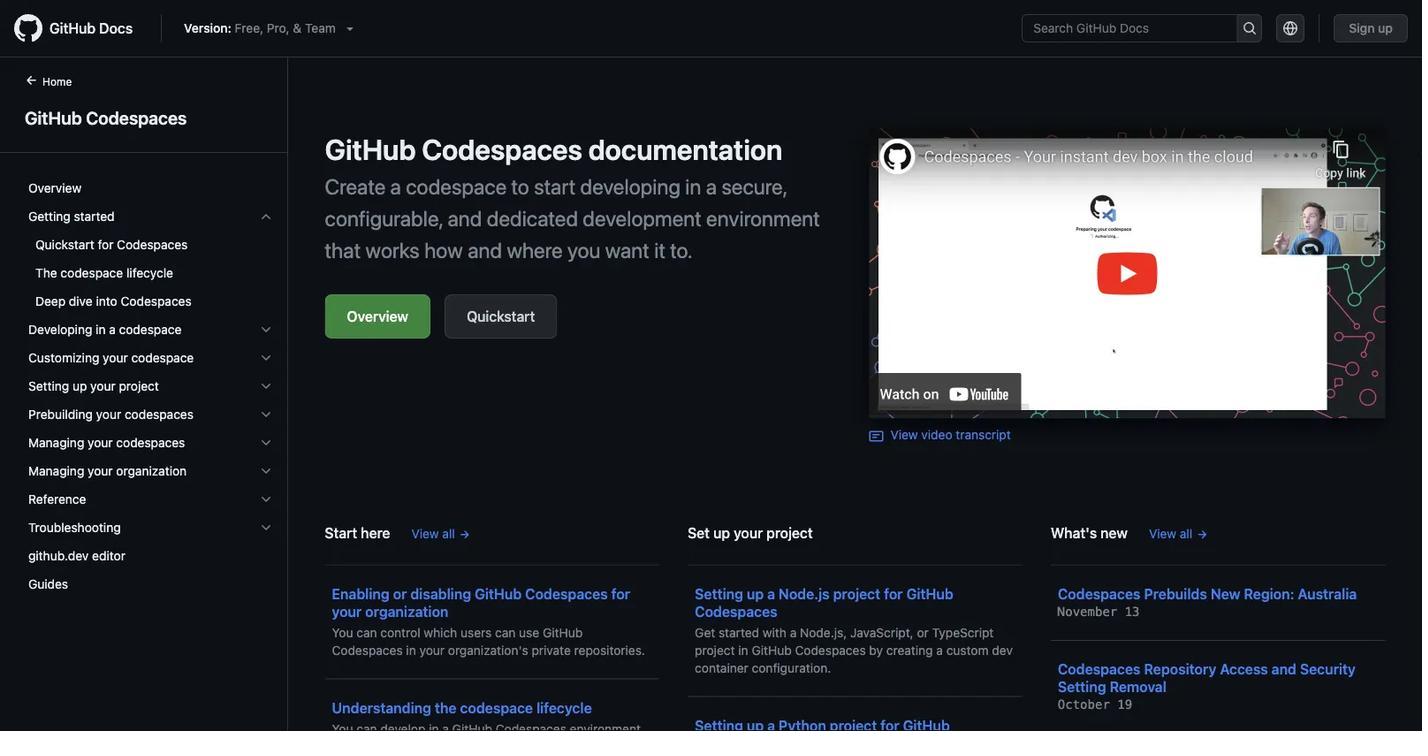 Task type: describe. For each thing, give the bounding box(es) containing it.
a left secure,
[[706, 174, 717, 199]]

getting started button
[[21, 202, 280, 231]]

you
[[567, 238, 601, 263]]

use
[[519, 625, 539, 640]]

development
[[583, 206, 702, 231]]

setting up a node.js project for github codespaces get started with a node.js, javascript, or typescript project in github codespaces by creating a custom dev container configuration.
[[695, 585, 1013, 675]]

your up the prebuilding your codespaces
[[90, 379, 116, 393]]

which
[[424, 625, 457, 640]]

codespaces down you
[[332, 643, 403, 657]]

you
[[332, 625, 353, 640]]

configurable,
[[325, 206, 443, 231]]

up for setting up a node.js project for github codespaces get started with a node.js, javascript, or typescript project in github codespaces by creating a custom dev container configuration.
[[747, 585, 764, 602]]

view video transcript
[[891, 427, 1011, 442]]

november
[[1058, 604, 1118, 619]]

sc 9kayk9 0 image for troubleshooting
[[259, 521, 273, 535]]

or inside setting up a node.js project for github codespaces get started with a node.js, javascript, or typescript project in github codespaces by creating a custom dev container configuration.
[[917, 625, 929, 640]]

the codespace lifecycle link
[[21, 259, 280, 287]]

codespace right the
[[460, 699, 533, 716]]

github up private
[[543, 625, 583, 640]]

up for sign up
[[1378, 21, 1393, 35]]

codespaces for managing your codespaces
[[116, 435, 185, 450]]

the
[[435, 699, 457, 716]]

1 vertical spatial lifecycle
[[537, 699, 592, 716]]

video
[[921, 427, 953, 442]]

codespace down "developing in a codespace" dropdown button
[[131, 350, 194, 365]]

getting started element containing getting started
[[14, 202, 287, 316]]

your up you
[[332, 603, 362, 620]]

a right with
[[790, 625, 797, 640]]

started inside getting started dropdown button
[[74, 209, 115, 224]]

understanding the codespace lifecycle
[[332, 699, 592, 716]]

in inside 'enabling or disabling github codespaces for your organization you can control which users can use github codespaces in your organization's private repositories.'
[[406, 643, 416, 657]]

sc 9kayk9 0 image for setting up your project
[[259, 379, 273, 393]]

link image
[[869, 429, 883, 443]]

13
[[1125, 604, 1140, 619]]

codespaces inside 'github codespaces' link
[[86, 107, 187, 128]]

customizing
[[28, 350, 99, 365]]

quickstart for codespaces link
[[21, 231, 280, 259]]

lifecycle inside github codespaces element
[[126, 266, 173, 280]]

where
[[507, 238, 563, 263]]

create
[[325, 174, 386, 199]]

getting
[[28, 209, 70, 224]]

for inside github codespaces element
[[98, 237, 114, 252]]

view all for here
[[411, 526, 455, 541]]

guides
[[28, 577, 68, 591]]

up for set up your project
[[713, 524, 730, 541]]

quickstart for quickstart for codespaces
[[35, 237, 94, 252]]

secure,
[[722, 174, 787, 199]]

project up javascript,
[[833, 585, 881, 602]]

codespace inside the github codespaces documentation create a codespace to start developing in a secure, configurable, and dedicated development environment that works how and where you want it to.
[[406, 174, 507, 199]]

1 horizontal spatial view
[[891, 427, 918, 442]]

documentation
[[588, 133, 783, 166]]

view for enabling or disabling github codespaces for your organization
[[411, 526, 439, 541]]

start
[[325, 524, 357, 541]]

github up "users" at left
[[475, 585, 522, 602]]

a left custom
[[936, 643, 943, 657]]

repository
[[1144, 661, 1217, 678]]

sc 9kayk9 0 image for developing in a codespace
[[259, 323, 273, 337]]

get
[[695, 625, 715, 640]]

for for setting
[[884, 585, 903, 602]]

team
[[305, 21, 336, 35]]

by
[[869, 643, 883, 657]]

editor
[[92, 548, 125, 563]]

your down managing your codespaces
[[88, 464, 113, 478]]

in inside the github codespaces documentation create a codespace to start developing in a secure, configurable, and dedicated development environment that works how and where you want it to.
[[685, 174, 701, 199]]

troubleshooting
[[28, 520, 121, 535]]

codespace up dive
[[60, 266, 123, 280]]

managing for managing your organization
[[28, 464, 84, 478]]

it
[[654, 238, 666, 263]]

container
[[695, 660, 749, 675]]

what's new
[[1051, 524, 1128, 541]]

view all for new
[[1149, 526, 1193, 541]]

github.dev
[[28, 548, 89, 563]]

github.dev editor link
[[21, 542, 280, 570]]

select language: current language is english image
[[1284, 21, 1298, 35]]

view video transcript link
[[869, 427, 1011, 443]]

getting started
[[28, 209, 115, 224]]

what's
[[1051, 524, 1097, 541]]

disabling
[[410, 585, 471, 602]]

your up managing your organization
[[88, 435, 113, 450]]

view for codespaces prebuilds new region: australia
[[1149, 526, 1177, 541]]

organization's
[[448, 643, 528, 657]]

quickstart link
[[445, 294, 557, 339]]

control
[[380, 625, 420, 640]]

deep dive into codespaces link
[[21, 287, 280, 316]]

access
[[1220, 661, 1268, 678]]

reference button
[[21, 485, 280, 514]]

understanding the codespace lifecycle link
[[332, 685, 652, 731]]

overview inside github codespaces element
[[28, 181, 82, 195]]

project inside dropdown button
[[119, 379, 159, 393]]

0 horizontal spatial overview link
[[21, 174, 280, 202]]

repositories.
[[574, 643, 645, 657]]

home
[[42, 75, 72, 88]]

troubleshooting button
[[21, 514, 280, 542]]

project up node.js
[[767, 524, 813, 541]]

sign up
[[1349, 21, 1393, 35]]

set
[[688, 524, 710, 541]]

removal
[[1110, 678, 1167, 695]]

javascript,
[[850, 625, 914, 640]]

all for new
[[1180, 526, 1193, 541]]

environment
[[706, 206, 820, 231]]

developing
[[580, 174, 681, 199]]

prebuilding your codespaces button
[[21, 400, 280, 429]]

managing your organization button
[[21, 457, 280, 485]]

managing your codespaces
[[28, 435, 185, 450]]

enabling or disabling github codespaces for your organization you can control which users can use github codespaces in your organization's private repositories.
[[332, 585, 645, 657]]



Task type: vqa. For each thing, say whether or not it's contained in the screenshot.
Reference dropdown button
yes



Task type: locate. For each thing, give the bounding box(es) containing it.
up right sign
[[1378, 21, 1393, 35]]

codespaces prebuilds new region: australia november 13
[[1058, 585, 1357, 619]]

a down deep dive into codespaces
[[109, 322, 116, 337]]

github left docs
[[50, 20, 96, 37]]

4 sc 9kayk9 0 image from the top
[[259, 407, 273, 422]]

0 horizontal spatial or
[[393, 585, 407, 602]]

your up managing your codespaces
[[96, 407, 121, 422]]

0 vertical spatial sc 9kayk9 0 image
[[259, 351, 273, 365]]

up inside setting up a node.js project for github codespaces get started with a node.js, javascript, or typescript project in github codespaces by creating a custom dev container configuration.
[[747, 585, 764, 602]]

2 sc 9kayk9 0 image from the top
[[259, 323, 273, 337]]

setting up the 'prebuilding'
[[28, 379, 69, 393]]

started right get
[[719, 625, 759, 640]]

free,
[[235, 21, 264, 35]]

0 horizontal spatial started
[[74, 209, 115, 224]]

1 horizontal spatial started
[[719, 625, 759, 640]]

developing
[[28, 322, 92, 337]]

1 view all link from the left
[[411, 524, 471, 543]]

your down the which
[[419, 643, 445, 657]]

github docs
[[50, 20, 133, 37]]

2 getting started element from the top
[[14, 231, 287, 316]]

2 managing from the top
[[28, 464, 84, 478]]

security
[[1300, 661, 1356, 678]]

1 vertical spatial started
[[719, 625, 759, 640]]

region:
[[1244, 585, 1295, 602]]

setting for your
[[28, 379, 69, 393]]

a up "configurable,"
[[390, 174, 401, 199]]

developing in a codespace button
[[21, 316, 280, 344]]

0 horizontal spatial organization
[[116, 464, 187, 478]]

github codespaces link
[[21, 104, 266, 131]]

developing in a codespace
[[28, 322, 182, 337]]

codespaces inside codespaces repository access and security setting removal october 19
[[1058, 661, 1141, 678]]

codespaces inside the github codespaces documentation create a codespace to start developing in a secure, configurable, and dedicated development environment that works how and where you want it to.
[[422, 133, 582, 166]]

Search GitHub Docs search field
[[1023, 15, 1237, 42]]

overview link up the quickstart for codespaces link
[[21, 174, 280, 202]]

sc 9kayk9 0 image inside "developing in a codespace" dropdown button
[[259, 323, 273, 337]]

1 vertical spatial or
[[917, 625, 929, 640]]

0 horizontal spatial setting
[[28, 379, 69, 393]]

all
[[442, 526, 455, 541], [1180, 526, 1193, 541]]

project up container
[[695, 643, 735, 657]]

started inside setting up a node.js project for github codespaces get started with a node.js, javascript, or typescript project in github codespaces by creating a custom dev container configuration.
[[719, 625, 759, 640]]

overview up getting
[[28, 181, 82, 195]]

1 horizontal spatial for
[[611, 585, 630, 602]]

prebuilding
[[28, 407, 93, 422]]

1 horizontal spatial lifecycle
[[537, 699, 592, 716]]

0 vertical spatial lifecycle
[[126, 266, 173, 280]]

0 horizontal spatial all
[[442, 526, 455, 541]]

view right here
[[411, 526, 439, 541]]

codespaces
[[86, 107, 187, 128], [422, 133, 582, 166], [117, 237, 188, 252], [121, 294, 192, 308], [525, 585, 608, 602], [1058, 585, 1141, 602], [695, 603, 778, 620], [332, 643, 403, 657], [795, 643, 866, 657], [1058, 661, 1141, 678]]

0 horizontal spatial for
[[98, 237, 114, 252]]

in down the documentation
[[685, 174, 701, 199]]

sc 9kayk9 0 image inside the "customizing your codespace" dropdown button
[[259, 351, 273, 365]]

github
[[50, 20, 96, 37], [25, 107, 82, 128], [325, 133, 416, 166], [475, 585, 522, 602], [907, 585, 953, 602], [543, 625, 583, 640], [752, 643, 792, 657]]

codespaces down prebuilding your codespaces dropdown button
[[116, 435, 185, 450]]

all for disabling
[[442, 526, 455, 541]]

1 horizontal spatial view all
[[1149, 526, 1193, 541]]

view all link up prebuilds
[[1149, 524, 1208, 543]]

sc 9kayk9 0 image inside getting started dropdown button
[[259, 209, 273, 224]]

reference
[[28, 492, 86, 506]]

managing up reference
[[28, 464, 84, 478]]

1 vertical spatial codespaces
[[116, 435, 185, 450]]

october 19 element
[[1058, 697, 1132, 712]]

setting up your project button
[[21, 372, 280, 400]]

sc 9kayk9 0 image for prebuilding your codespaces
[[259, 407, 273, 422]]

quickstart down the getting started
[[35, 237, 94, 252]]

sc 9kayk9 0 image for managing your codespaces
[[259, 436, 273, 450]]

github down with
[[752, 643, 792, 657]]

guides link
[[21, 570, 280, 598]]

2 view all link from the left
[[1149, 524, 1208, 543]]

0 vertical spatial started
[[74, 209, 115, 224]]

lifecycle down private
[[537, 699, 592, 716]]

up inside setting up your project dropdown button
[[72, 379, 87, 393]]

github docs link
[[14, 14, 147, 42]]

1 sc 9kayk9 0 image from the top
[[259, 351, 273, 365]]

view all link
[[411, 524, 471, 543], [1149, 524, 1208, 543]]

sc 9kayk9 0 image inside reference "dropdown button"
[[259, 492, 273, 506]]

0 vertical spatial setting
[[28, 379, 69, 393]]

1 vertical spatial managing
[[28, 464, 84, 478]]

organization up control at bottom
[[365, 603, 449, 620]]

managing your codespaces button
[[21, 429, 280, 457]]

organization inside dropdown button
[[116, 464, 187, 478]]

deep dive into codespaces
[[35, 294, 192, 308]]

your inside dropdown button
[[96, 407, 121, 422]]

1 horizontal spatial can
[[495, 625, 516, 640]]

sc 9kayk9 0 image for codespace
[[259, 351, 273, 365]]

enabling
[[332, 585, 390, 602]]

new
[[1211, 585, 1241, 602]]

to
[[511, 174, 529, 199]]

1 view all from the left
[[411, 526, 455, 541]]

github up 'create' at the top left of page
[[325, 133, 416, 166]]

setting inside setting up a node.js project for github codespaces get started with a node.js, javascript, or typescript project in github codespaces by creating a custom dev container configuration.
[[695, 585, 743, 602]]

1 horizontal spatial quickstart
[[467, 308, 535, 325]]

users
[[461, 625, 492, 640]]

for
[[98, 237, 114, 252], [611, 585, 630, 602], [884, 585, 903, 602]]

up right set
[[713, 524, 730, 541]]

github.dev editor
[[28, 548, 125, 563]]

dev
[[992, 643, 1013, 657]]

codespaces up get
[[695, 603, 778, 620]]

setting inside dropdown button
[[28, 379, 69, 393]]

1 horizontal spatial overview
[[347, 308, 408, 325]]

5 sc 9kayk9 0 image from the top
[[259, 436, 273, 450]]

setting up your project
[[28, 379, 159, 393]]

view all link for new
[[1149, 524, 1208, 543]]

in
[[685, 174, 701, 199], [96, 322, 106, 337], [406, 643, 416, 657], [738, 643, 748, 657]]

0 horizontal spatial quickstart
[[35, 237, 94, 252]]

customizing your codespace button
[[21, 344, 280, 372]]

into
[[96, 294, 117, 308]]

and
[[448, 206, 482, 231], [468, 238, 502, 263], [1272, 661, 1297, 678]]

in up container
[[738, 643, 748, 657]]

customizing your codespace
[[28, 350, 194, 365]]

or up creating
[[917, 625, 929, 640]]

your down 'developing in a codespace'
[[103, 350, 128, 365]]

want
[[605, 238, 650, 263]]

codespace down deep dive into codespaces link
[[119, 322, 182, 337]]

0 vertical spatial codespaces
[[125, 407, 194, 422]]

codespaces up november 13 element
[[1058, 585, 1141, 602]]

and right access
[[1272, 661, 1297, 678]]

2 vertical spatial and
[[1272, 661, 1297, 678]]

private
[[532, 643, 571, 657]]

sign
[[1349, 21, 1375, 35]]

can right you
[[356, 625, 377, 640]]

managing your organization
[[28, 464, 187, 478]]

deep
[[35, 294, 66, 308]]

for up the repositories. at the bottom left of page
[[611, 585, 630, 602]]

1 vertical spatial sc 9kayk9 0 image
[[259, 464, 273, 478]]

quickstart
[[35, 237, 94, 252], [467, 308, 535, 325]]

codespaces down home link
[[86, 107, 187, 128]]

quickstart for codespaces
[[35, 237, 188, 252]]

search image
[[1243, 21, 1257, 35]]

sc 9kayk9 0 image for reference
[[259, 492, 273, 506]]

1 horizontal spatial overview link
[[325, 294, 431, 339]]

new
[[1101, 524, 1128, 541]]

2 horizontal spatial for
[[884, 585, 903, 602]]

sc 9kayk9 0 image for organization
[[259, 464, 273, 478]]

19
[[1118, 697, 1132, 712]]

getting started element
[[14, 202, 287, 316], [14, 231, 287, 316]]

0 horizontal spatial overview
[[28, 181, 82, 195]]

codespaces down the codespace lifecycle link at top left
[[121, 294, 192, 308]]

1 sc 9kayk9 0 image from the top
[[259, 209, 273, 224]]

setting inside codespaces repository access and security setting removal october 19
[[1058, 678, 1106, 695]]

quickstart inside github codespaces element
[[35, 237, 94, 252]]

1 can from the left
[[356, 625, 377, 640]]

configuration.
[[752, 660, 831, 675]]

or
[[393, 585, 407, 602], [917, 625, 929, 640]]

in inside dropdown button
[[96, 322, 106, 337]]

australia
[[1298, 585, 1357, 602]]

in inside setting up a node.js project for github codespaces get started with a node.js, javascript, or typescript project in github codespaces by creating a custom dev container configuration.
[[738, 643, 748, 657]]

1 horizontal spatial setting
[[695, 585, 743, 602]]

codespaces up use at the left bottom of the page
[[525, 585, 608, 602]]

started
[[74, 209, 115, 224], [719, 625, 759, 640]]

0 vertical spatial overview link
[[21, 174, 280, 202]]

node.js,
[[800, 625, 847, 640]]

github codespaces
[[25, 107, 187, 128]]

sc 9kayk9 0 image inside 'managing your codespaces' dropdown button
[[259, 436, 273, 450]]

a left node.js
[[767, 585, 775, 602]]

up up with
[[747, 585, 764, 602]]

7 sc 9kayk9 0 image from the top
[[259, 521, 273, 535]]

view all link for here
[[411, 524, 471, 543]]

1 horizontal spatial view all link
[[1149, 524, 1208, 543]]

or up control at bottom
[[393, 585, 407, 602]]

your right set
[[734, 524, 763, 541]]

view all
[[411, 526, 455, 541], [1149, 526, 1193, 541]]

2 view all from the left
[[1149, 526, 1193, 541]]

codespaces down getting started dropdown button
[[117, 237, 188, 252]]

started up quickstart for codespaces
[[74, 209, 115, 224]]

1 vertical spatial organization
[[365, 603, 449, 620]]

november 13 element
[[1058, 604, 1140, 619]]

organization down 'managing your codespaces' dropdown button
[[116, 464, 187, 478]]

sc 9kayk9 0 image inside setting up your project dropdown button
[[259, 379, 273, 393]]

1 vertical spatial quickstart
[[467, 308, 535, 325]]

codespaces up 'october 19' element
[[1058, 661, 1141, 678]]

None search field
[[1022, 14, 1262, 42]]

and inside codespaces repository access and security setting removal october 19
[[1272, 661, 1297, 678]]

managing down the 'prebuilding'
[[28, 435, 84, 450]]

codespaces inside the codespaces prebuilds new region: australia november 13
[[1058, 585, 1141, 602]]

2 horizontal spatial setting
[[1058, 678, 1106, 695]]

the
[[35, 266, 57, 280]]

sc 9kayk9 0 image inside prebuilding your codespaces dropdown button
[[259, 407, 273, 422]]

1 vertical spatial overview link
[[325, 294, 431, 339]]

1 getting started element from the top
[[14, 202, 287, 316]]

codespaces inside dropdown button
[[116, 435, 185, 450]]

up
[[1378, 21, 1393, 35], [72, 379, 87, 393], [713, 524, 730, 541], [747, 585, 764, 602]]

setting up "october"
[[1058, 678, 1106, 695]]

lifecycle down the quickstart for codespaces link
[[126, 266, 173, 280]]

and up how
[[448, 206, 482, 231]]

triangle down image
[[343, 21, 357, 35]]

start here
[[325, 524, 390, 541]]

quickstart down 'where'
[[467, 308, 535, 325]]

6 sc 9kayk9 0 image from the top
[[259, 492, 273, 506]]

start
[[534, 174, 576, 199]]

version: free, pro, & team
[[184, 21, 336, 35]]

1 horizontal spatial all
[[1180, 526, 1193, 541]]

0 horizontal spatial lifecycle
[[126, 266, 173, 280]]

up for setting up your project
[[72, 379, 87, 393]]

getting started element containing quickstart for codespaces
[[14, 231, 287, 316]]

codespaces inside dropdown button
[[125, 407, 194, 422]]

0 horizontal spatial view all link
[[411, 524, 471, 543]]

all up prebuilds
[[1180, 526, 1193, 541]]

set up your project
[[688, 524, 813, 541]]

1 managing from the top
[[28, 435, 84, 450]]

0 vertical spatial organization
[[116, 464, 187, 478]]

creating
[[886, 643, 933, 657]]

project
[[119, 379, 159, 393], [767, 524, 813, 541], [833, 585, 881, 602], [695, 643, 735, 657]]

the codespace lifecycle
[[35, 266, 173, 280]]

view right link image
[[891, 427, 918, 442]]

codespaces inside deep dive into codespaces link
[[121, 294, 192, 308]]

a inside dropdown button
[[109, 322, 116, 337]]

dive
[[69, 294, 93, 308]]

2 can from the left
[[495, 625, 516, 640]]

can left use at the left bottom of the page
[[495, 625, 516, 640]]

0 vertical spatial overview
[[28, 181, 82, 195]]

0 horizontal spatial view
[[411, 526, 439, 541]]

0 vertical spatial and
[[448, 206, 482, 231]]

codespaces down setting up your project dropdown button
[[125, 407, 194, 422]]

your
[[103, 350, 128, 365], [90, 379, 116, 393], [96, 407, 121, 422], [88, 435, 113, 450], [88, 464, 113, 478], [734, 524, 763, 541], [332, 603, 362, 620], [419, 643, 445, 657]]

1 all from the left
[[442, 526, 455, 541]]

managing for managing your codespaces
[[28, 435, 84, 450]]

with
[[763, 625, 787, 640]]

0 horizontal spatial can
[[356, 625, 377, 640]]

1 horizontal spatial organization
[[365, 603, 449, 620]]

sc 9kayk9 0 image inside troubleshooting dropdown button
[[259, 521, 273, 535]]

understanding
[[332, 699, 431, 716]]

codespaces down node.js,
[[795, 643, 866, 657]]

github inside the github codespaces documentation create a codespace to start developing in a secure, configurable, and dedicated development environment that works how and where you want it to.
[[325, 133, 416, 166]]

up inside sign up link
[[1378, 21, 1393, 35]]

all up disabling
[[442, 526, 455, 541]]

codespaces inside the quickstart for codespaces link
[[117, 237, 188, 252]]

version:
[[184, 21, 232, 35]]

setting for a
[[695, 585, 743, 602]]

overview down works at the top of page
[[347, 308, 408, 325]]

2 vertical spatial setting
[[1058, 678, 1106, 695]]

view all right new
[[1149, 526, 1193, 541]]

codespaces up to
[[422, 133, 582, 166]]

&
[[293, 21, 302, 35]]

0 vertical spatial quickstart
[[35, 237, 94, 252]]

sc 9kayk9 0 image
[[259, 351, 273, 365], [259, 464, 273, 478]]

overview link down works at the top of page
[[325, 294, 431, 339]]

for up javascript,
[[884, 585, 903, 602]]

2 all from the left
[[1180, 526, 1193, 541]]

codespaces for prebuilding your codespaces
[[125, 407, 194, 422]]

node.js
[[779, 585, 830, 602]]

for inside 'enabling or disabling github codespaces for your organization you can control which users can use github codespaces in your organization's private repositories.'
[[611, 585, 630, 602]]

up down "customizing"
[[72, 379, 87, 393]]

for up the codespace lifecycle
[[98, 237, 114, 252]]

or inside 'enabling or disabling github codespaces for your organization you can control which users can use github codespaces in your organization's private repositories.'
[[393, 585, 407, 602]]

sc 9kayk9 0 image
[[259, 209, 273, 224], [259, 323, 273, 337], [259, 379, 273, 393], [259, 407, 273, 422], [259, 436, 273, 450], [259, 492, 273, 506], [259, 521, 273, 535]]

1 vertical spatial and
[[468, 238, 502, 263]]

for inside setting up a node.js project for github codespaces get started with a node.js, javascript, or typescript project in github codespaces by creating a custom dev container configuration.
[[884, 585, 903, 602]]

in down "into"
[[96, 322, 106, 337]]

github codespaces element
[[0, 72, 288, 729]]

here
[[361, 524, 390, 541]]

2 horizontal spatial view
[[1149, 526, 1177, 541]]

quickstart for quickstart
[[467, 308, 535, 325]]

0 horizontal spatial view all
[[411, 526, 455, 541]]

sc 9kayk9 0 image for getting started
[[259, 209, 273, 224]]

0 vertical spatial or
[[393, 585, 407, 602]]

1 vertical spatial overview
[[347, 308, 408, 325]]

0 vertical spatial managing
[[28, 435, 84, 450]]

github up typescript
[[907, 585, 953, 602]]

view right new
[[1149, 526, 1177, 541]]

view
[[891, 427, 918, 442], [411, 526, 439, 541], [1149, 526, 1177, 541]]

sign up link
[[1334, 14, 1408, 42]]

project down the "customizing your codespace" dropdown button
[[119, 379, 159, 393]]

view all link up disabling
[[411, 524, 471, 543]]

in down control at bottom
[[406, 643, 416, 657]]

1 horizontal spatial or
[[917, 625, 929, 640]]

and right how
[[468, 238, 502, 263]]

organization inside 'enabling or disabling github codespaces for your organization you can control which users can use github codespaces in your organization's private repositories.'
[[365, 603, 449, 620]]

october
[[1058, 697, 1110, 712]]

2 sc 9kayk9 0 image from the top
[[259, 464, 273, 478]]

view all right here
[[411, 526, 455, 541]]

1 vertical spatial setting
[[695, 585, 743, 602]]

github down home link
[[25, 107, 82, 128]]

codespace left to
[[406, 174, 507, 199]]

3 sc 9kayk9 0 image from the top
[[259, 379, 273, 393]]

home link
[[18, 73, 100, 91]]

sc 9kayk9 0 image inside "managing your organization" dropdown button
[[259, 464, 273, 478]]

for for enabling
[[611, 585, 630, 602]]

setting up get
[[695, 585, 743, 602]]

dedicated
[[487, 206, 578, 231]]

that
[[325, 238, 361, 263]]



